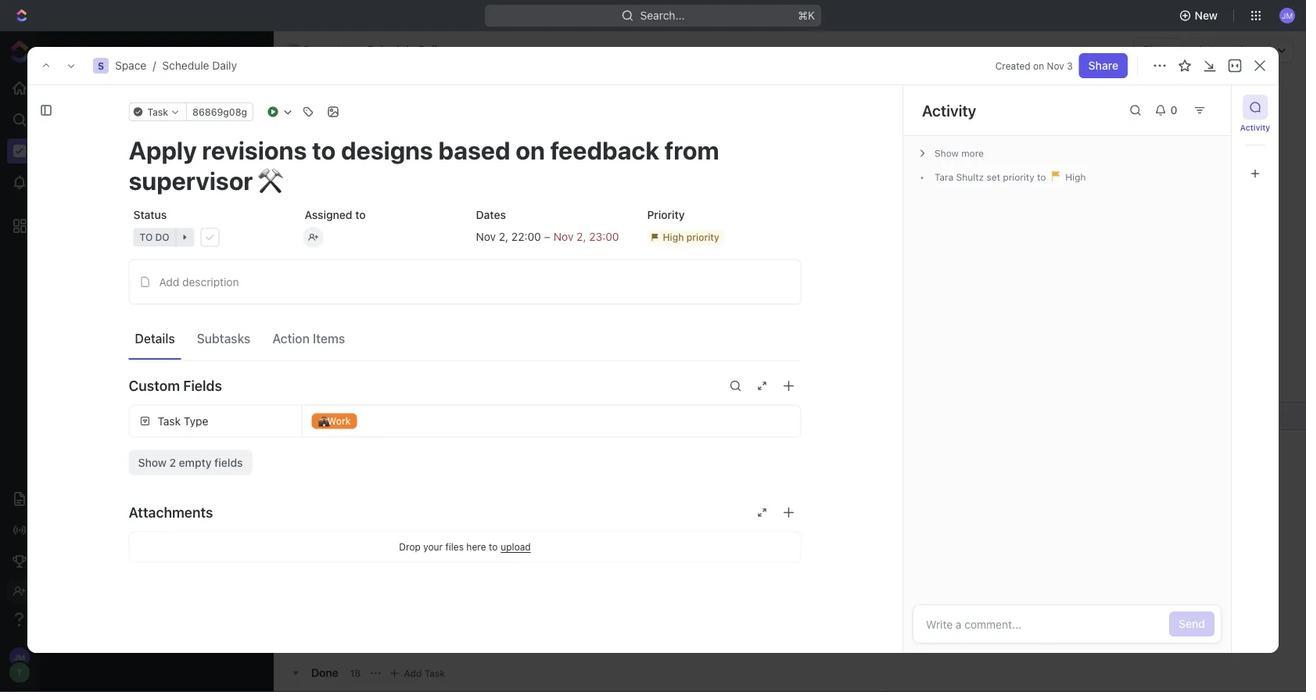 Task type: describe. For each thing, give the bounding box(es) containing it.
2 for 22:00
[[499, 230, 506, 243]]

revisions
[[388, 409, 434, 422]]

dinner
[[355, 546, 389, 559]]

0 horizontal spatial –
[[544, 230, 551, 243]]

show for show 2 empty fields
[[138, 456, 167, 469]]

schedule up status
[[92, 171, 136, 183]]

schedule right the s space /
[[367, 43, 415, 56]]

high
[[1063, 172, 1086, 183]]

priority
[[647, 208, 685, 221]]

supervisor
[[622, 409, 677, 422]]

to inside dropdown button
[[140, 232, 153, 243]]

add description
[[159, 275, 239, 288]]

dinner 🍖
[[355, 546, 403, 559]]

86869g08g
[[193, 106, 247, 117]]

observatory link
[[97, 273, 247, 298]]

designs inside "link"
[[450, 409, 491, 422]]

fields
[[183, 378, 222, 394]]

tara
[[935, 172, 954, 183]]

create
[[355, 354, 390, 367]]

2 horizontal spatial add
[[1194, 101, 1214, 113]]

to inside "link"
[[437, 409, 447, 422]]

here
[[467, 542, 486, 553]]

send
[[1179, 618, 1206, 631]]

afterwork exercise 💪
[[355, 519, 466, 532]]

s for s space /
[[291, 45, 296, 54]]

observatory
[[97, 279, 157, 291]]

on inside "link"
[[528, 409, 541, 422]]

task sidebar content section
[[900, 85, 1232, 653]]

automations button
[[1190, 38, 1271, 62]]

– button
[[996, 593, 1102, 622]]

1 vertical spatial space link
[[97, 136, 247, 161]]

automations
[[1197, 43, 1263, 56]]

upload button
[[501, 542, 531, 553]]

status
[[133, 208, 167, 221]]

items
[[313, 331, 345, 346]]

jm
[[1282, 11, 1294, 20]]

23:00
[[589, 230, 619, 243]]

tasks list
[[578, 145, 629, 158]]

s for s
[[98, 60, 104, 71]]

💼work
[[318, 416, 351, 427]]

add inside add description button
[[159, 275, 179, 288]]

from
[[595, 409, 619, 422]]

activity inside task sidebar content section
[[923, 101, 977, 119]]

type
[[184, 415, 208, 428]]

1 horizontal spatial on
[[1034, 60, 1045, 71]]

0 horizontal spatial nov
[[476, 230, 496, 243]]

🚘
[[435, 300, 446, 313]]

0 horizontal spatial /
[[153, 59, 156, 72]]

add description button
[[134, 270, 796, 295]]

description
[[182, 275, 239, 288]]

1 , from the left
[[506, 230, 509, 243]]

assigned to
[[305, 208, 366, 221]]

13
[[367, 222, 378, 233]]

travel to office 🚘 link
[[351, 295, 582, 318]]

0 vertical spatial space link
[[115, 59, 147, 72]]

search...
[[640, 9, 685, 22]]

started
[[477, 145, 516, 158]]

travel to office 🚘
[[355, 300, 446, 313]]

22:00
[[512, 230, 541, 243]]

apply
[[355, 409, 385, 422]]

fields
[[215, 456, 243, 469]]

0 vertical spatial /
[[341, 43, 345, 56]]

1 horizontal spatial add task button
[[1184, 95, 1250, 120]]

check
[[355, 437, 388, 450]]

2 vertical spatial ⚒️
[[502, 437, 513, 450]]

afterwork
[[355, 519, 406, 532]]

view all spaces
[[62, 338, 140, 351]]

to right here
[[489, 542, 498, 553]]

to left office
[[389, 300, 400, 313]]

team space
[[97, 251, 156, 263]]

show more
[[935, 148, 984, 159]]

priority for high
[[687, 232, 720, 243]]

attachments button
[[129, 494, 802, 532]]

create marketing designs ⚒️
[[355, 354, 502, 367]]

check for daily team output ⚒️ link
[[351, 432, 582, 455]]

1 tasks from the left
[[578, 145, 607, 158]]

0 horizontal spatial share button
[[1080, 53, 1128, 78]]

drop
[[399, 542, 421, 553]]

team
[[97, 251, 123, 263]]

task inside the custom fields element
[[158, 415, 181, 428]]

2 for fields
[[169, 456, 176, 469]]

1 vertical spatial space, , element
[[93, 58, 109, 74]]

calendar
[[360, 145, 407, 158]]

empty
[[179, 456, 212, 469]]

daily
[[408, 437, 433, 450]]

set priority to
[[984, 172, 1049, 183]]

0 vertical spatial designs
[[448, 354, 488, 367]]

apply revisions to designs based on feedback from supervisor ⚒️
[[355, 409, 691, 422]]

completed tasks
[[658, 145, 747, 158]]

assigned
[[305, 208, 353, 221]]

dates
[[476, 208, 506, 221]]

show for show more
[[935, 148, 959, 159]]

1 horizontal spatial add
[[404, 668, 422, 679]]

to right assigned
[[355, 208, 366, 221]]

send button
[[1170, 612, 1215, 637]]

activity inside task sidebar navigation tab list
[[1241, 123, 1271, 132]]

marketing
[[393, 354, 445, 367]]

everything
[[77, 115, 131, 128]]

high
[[663, 232, 684, 243]]

2 , from the left
[[583, 230, 586, 243]]

team
[[436, 437, 462, 450]]



Task type: locate. For each thing, give the bounding box(es) containing it.
designs up check for daily team output ⚒️ link
[[450, 409, 491, 422]]

add task button right 0 at the right of page
[[1184, 95, 1250, 120]]

0 horizontal spatial show
[[138, 456, 167, 469]]

1 vertical spatial ⚒️
[[680, 409, 691, 422]]

nov right 22:00
[[554, 230, 574, 243]]

1 horizontal spatial –
[[1005, 601, 1012, 614]]

shultz
[[957, 172, 984, 183]]

1 horizontal spatial add task
[[1194, 101, 1241, 113]]

0 vertical spatial –
[[544, 230, 551, 243]]

favorites
[[52, 44, 100, 57]]

0 horizontal spatial activity
[[923, 101, 977, 119]]

to left high
[[1038, 172, 1047, 183]]

show left empty
[[138, 456, 167, 469]]

schedule up task dropdown button
[[162, 59, 209, 72]]

getting started guide
[[436, 145, 549, 158]]

show
[[935, 148, 959, 159], [138, 456, 167, 469]]

add task button right 18
[[385, 664, 452, 683]]

schedule daily
[[367, 43, 444, 56], [311, 94, 464, 119], [92, 171, 163, 183], [92, 197, 163, 209]]

1 horizontal spatial show
[[935, 148, 959, 159]]

feedback
[[544, 409, 592, 422]]

high priority
[[663, 232, 720, 243]]

nov 2 , 22:00 – nov 2 , 23:00
[[476, 230, 619, 243]]

2 left empty
[[169, 456, 176, 469]]

0 horizontal spatial on
[[528, 409, 541, 422]]

2 vertical spatial add
[[404, 668, 422, 679]]

1 horizontal spatial activity
[[1241, 123, 1271, 132]]

0 vertical spatial add task
[[1194, 101, 1241, 113]]

– inside button
[[1005, 601, 1012, 614]]

show inside dropdown button
[[935, 148, 959, 159]]

to left do
[[140, 232, 153, 243]]

0 vertical spatial show
[[935, 148, 959, 159]]

1 vertical spatial add task button
[[385, 664, 452, 683]]

task sidebar navigation tab list
[[1239, 95, 1273, 186]]

custom
[[129, 378, 180, 394]]

to do
[[140, 232, 170, 243]]

share button right 3
[[1080, 53, 1128, 78]]

getting started guide link
[[433, 141, 549, 163]]

1 horizontal spatial share
[[1143, 43, 1173, 56]]

⚒️ inside "link"
[[680, 409, 691, 422]]

completed
[[658, 145, 714, 158]]

add
[[1194, 101, 1214, 113], [159, 275, 179, 288], [404, 668, 422, 679]]

high priority button
[[643, 223, 802, 252]]

share for the right share button
[[1143, 43, 1173, 56]]

show 2 empty fields
[[138, 456, 243, 469]]

nov down the dates
[[476, 230, 496, 243]]

show inside the custom fields element
[[138, 456, 167, 469]]

priority inside task sidebar content section
[[1003, 172, 1035, 183]]

created
[[996, 60, 1031, 71]]

afterwork exercise 💪 link
[[351, 514, 582, 537]]

0 vertical spatial add
[[1194, 101, 1214, 113]]

action
[[273, 331, 310, 346]]

1 vertical spatial on
[[528, 409, 541, 422]]

share button down new button
[[1134, 38, 1183, 63]]

based
[[494, 409, 525, 422]]

priority inside dropdown button
[[687, 232, 720, 243]]

0 horizontal spatial add task
[[404, 668, 445, 679]]

spaces link
[[40, 73, 90, 86]]

action items
[[273, 331, 345, 346]]

Search tasks... text field
[[1112, 178, 1268, 201]]

1 horizontal spatial space, , element
[[287, 44, 300, 56]]

upload
[[501, 542, 531, 553]]

1 horizontal spatial tasks
[[717, 145, 747, 158]]

0 vertical spatial ⚒️
[[491, 354, 502, 367]]

new
[[1195, 9, 1218, 22]]

task type
[[158, 415, 208, 428]]

0 horizontal spatial add task button
[[385, 664, 452, 683]]

subtasks button
[[191, 325, 257, 353]]

done
[[311, 666, 339, 679]]

add down team space link at top
[[159, 275, 179, 288]]

schedule up daily calendar link
[[311, 94, 405, 119]]

everything link
[[46, 110, 267, 135]]

schedule
[[367, 43, 415, 56], [162, 59, 209, 72], [311, 94, 405, 119], [92, 171, 136, 183], [92, 197, 136, 209]]

all
[[89, 338, 100, 351]]

view
[[62, 338, 86, 351]]

to do button
[[129, 223, 288, 252]]

,
[[506, 230, 509, 243], [583, 230, 586, 243]]

0 vertical spatial activity
[[923, 101, 977, 119]]

created on nov 3
[[996, 60, 1073, 71]]

, left the 23:00
[[583, 230, 586, 243]]

output
[[464, 437, 499, 450]]

add task
[[1194, 101, 1241, 113], [404, 668, 445, 679]]

0 vertical spatial s
[[291, 45, 296, 54]]

set
[[987, 172, 1001, 183]]

💼work button
[[302, 406, 801, 437]]

task inside dropdown button
[[147, 106, 168, 117]]

1 vertical spatial add
[[159, 275, 179, 288]]

task button
[[129, 102, 187, 121]]

1 vertical spatial /
[[153, 59, 156, 72]]

add task right 18
[[404, 668, 445, 679]]

apply revisions to designs based on feedback from supervisor ⚒️ link
[[351, 405, 691, 427]]

daily
[[418, 43, 444, 56], [212, 59, 237, 72], [410, 94, 459, 119], [332, 145, 357, 158], [139, 171, 163, 183], [139, 197, 163, 209]]

priority for set
[[1003, 172, 1035, 183]]

space
[[303, 43, 334, 56], [115, 59, 147, 72], [97, 143, 127, 154], [126, 251, 156, 263]]

add task button
[[1184, 95, 1250, 120], [385, 664, 452, 683]]

your
[[423, 542, 443, 553]]

drop your files here to upload
[[399, 542, 531, 553]]

subtasks
[[197, 331, 251, 346]]

1 horizontal spatial ,
[[583, 230, 586, 243]]

2 inside the custom fields element
[[169, 456, 176, 469]]

space link
[[115, 59, 147, 72], [97, 136, 247, 161]]

tasks right completed
[[717, 145, 747, 158]]

0 vertical spatial space, , element
[[287, 44, 300, 56]]

on right created at the right of the page
[[1034, 60, 1045, 71]]

travel
[[355, 300, 386, 313]]

1 horizontal spatial nov
[[554, 230, 574, 243]]

spaces
[[59, 69, 92, 80], [52, 73, 90, 86], [103, 338, 140, 351]]

2 left the 23:00
[[577, 230, 583, 243]]

list
[[610, 145, 629, 158]]

space link down everything link
[[97, 136, 247, 161]]

2 tasks from the left
[[717, 145, 747, 158]]

2 horizontal spatial 2
[[577, 230, 583, 243]]

0 horizontal spatial tasks
[[578, 145, 607, 158]]

0 vertical spatial share
[[1143, 43, 1173, 56]]

0 button
[[1149, 98, 1188, 123]]

designs
[[448, 354, 488, 367], [450, 409, 491, 422]]

1 horizontal spatial s
[[291, 45, 296, 54]]

nov left 3
[[1047, 60, 1065, 71]]

1 vertical spatial activity
[[1241, 123, 1271, 132]]

daily calendar link
[[329, 141, 407, 163]]

1 horizontal spatial 2
[[499, 230, 506, 243]]

details button
[[129, 325, 181, 353]]

0 horizontal spatial space, , element
[[93, 58, 109, 74]]

s space /
[[291, 43, 345, 56]]

exercise
[[409, 519, 452, 532]]

show more button
[[913, 142, 1222, 164]]

view all spaces link
[[62, 338, 140, 351]]

add task right 0 at the right of page
[[1194, 101, 1241, 113]]

1 horizontal spatial share button
[[1134, 38, 1183, 63]]

space / schedule daily
[[115, 59, 237, 72]]

tara shultz
[[935, 172, 984, 183]]

guide
[[518, 145, 549, 158]]

0 horizontal spatial priority
[[687, 232, 720, 243]]

custom fields element
[[129, 405, 802, 475]]

14
[[257, 172, 267, 182]]

0 horizontal spatial s
[[98, 60, 104, 71]]

0 horizontal spatial add
[[159, 275, 179, 288]]

jm button
[[1275, 3, 1300, 28]]

priority right "high"
[[687, 232, 720, 243]]

1 vertical spatial designs
[[450, 409, 491, 422]]

tasks left list
[[578, 145, 607, 158]]

0 horizontal spatial 2
[[169, 456, 176, 469]]

share right 3
[[1089, 59, 1119, 72]]

overdue
[[311, 220, 355, 233]]

for
[[391, 437, 405, 450]]

0 horizontal spatial ,
[[506, 230, 509, 243]]

priority
[[1003, 172, 1035, 183], [687, 232, 720, 243]]

designs right marketing
[[448, 354, 488, 367]]

1 vertical spatial add task
[[404, 668, 445, 679]]

1 horizontal spatial /
[[341, 43, 345, 56]]

share up 0 dropdown button
[[1143, 43, 1173, 56]]

0 vertical spatial add task button
[[1184, 95, 1250, 120]]

3
[[1067, 60, 1073, 71]]

attachments
[[129, 504, 213, 521]]

on right based
[[528, 409, 541, 422]]

priority right 'set'
[[1003, 172, 1035, 183]]

s inside the s space /
[[291, 45, 296, 54]]

🍖
[[392, 546, 403, 559]]

tasks list link
[[575, 141, 629, 163]]

⚒️ right output
[[502, 437, 513, 450]]

86869g08g button
[[186, 102, 254, 121]]

0 vertical spatial priority
[[1003, 172, 1035, 183]]

add right 18
[[404, 668, 422, 679]]

⚒️ right supervisor
[[680, 409, 691, 422]]

share for the left share button
[[1089, 59, 1119, 72]]

1 vertical spatial show
[[138, 456, 167, 469]]

0 horizontal spatial share
[[1089, 59, 1119, 72]]

to up team
[[437, 409, 447, 422]]

create marketing designs ⚒️ link
[[351, 350, 582, 372]]

dinner 🍖 link
[[351, 541, 582, 564]]

add right 0 at the right of page
[[1194, 101, 1214, 113]]

space link up task dropdown button
[[115, 59, 147, 72]]

schedule up team
[[92, 197, 136, 209]]

Edit task name text field
[[129, 135, 802, 196]]

custom fields button
[[129, 367, 802, 405]]

2 left 22:00
[[499, 230, 506, 243]]

2 horizontal spatial nov
[[1047, 60, 1065, 71]]

to inside task sidebar content section
[[1038, 172, 1047, 183]]

1 vertical spatial priority
[[687, 232, 720, 243]]

daily calendar
[[332, 145, 407, 158]]

space, , element
[[287, 44, 300, 56], [93, 58, 109, 74]]

1 vertical spatial share
[[1089, 59, 1119, 72]]

getting
[[436, 145, 474, 158]]

1 horizontal spatial priority
[[1003, 172, 1035, 183]]

1 vertical spatial s
[[98, 60, 104, 71]]

show up "tara"
[[935, 148, 959, 159]]

, left 22:00
[[506, 230, 509, 243]]

⚒️ up based
[[491, 354, 502, 367]]

1 vertical spatial –
[[1005, 601, 1012, 614]]

do
[[155, 232, 170, 243]]

0 vertical spatial on
[[1034, 60, 1045, 71]]



Task type: vqa. For each thing, say whether or not it's contained in the screenshot.
Activity Report Template • in Happiness
no



